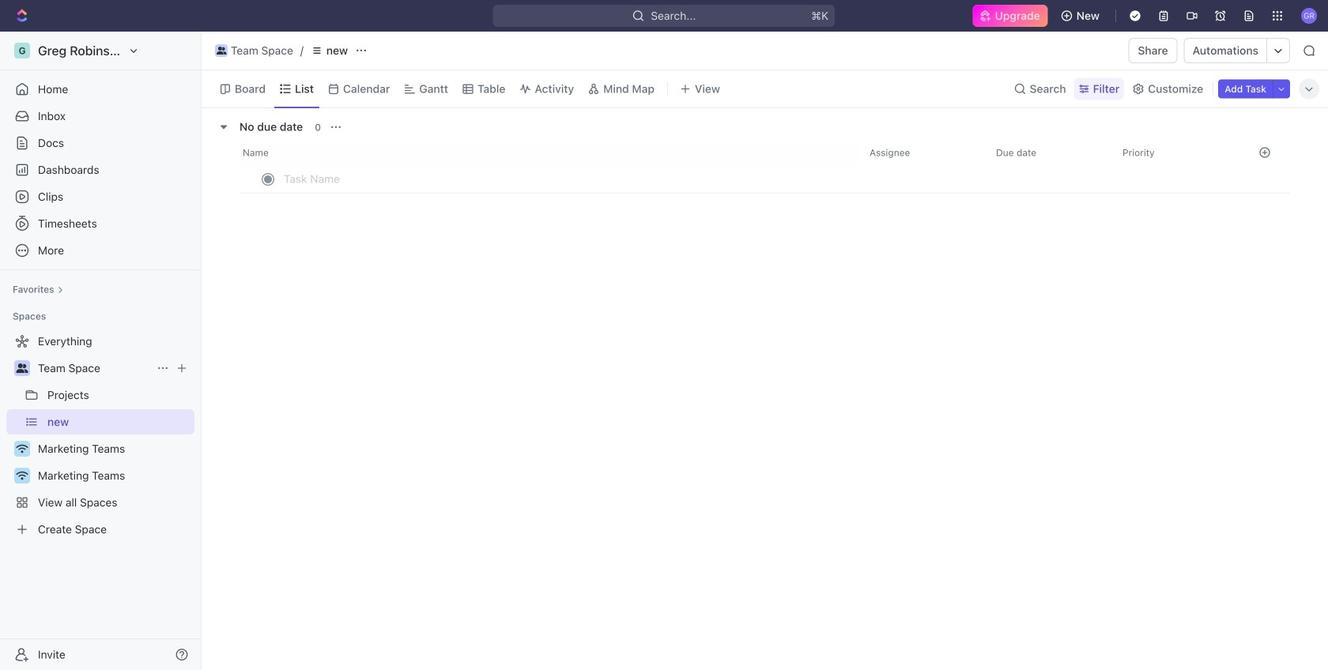 Task type: describe. For each thing, give the bounding box(es) containing it.
1 horizontal spatial user group image
[[217, 47, 226, 55]]

1 vertical spatial user group image
[[16, 364, 28, 373]]

Task Name text field
[[284, 166, 746, 191]]

sidebar navigation
[[0, 32, 205, 671]]

wifi image
[[16, 471, 28, 481]]

wifi image
[[16, 445, 28, 454]]



Task type: locate. For each thing, give the bounding box(es) containing it.
user group image
[[217, 47, 226, 55], [16, 364, 28, 373]]

tree
[[6, 329, 195, 543]]

tree inside sidebar navigation
[[6, 329, 195, 543]]

greg robinson's workspace, , element
[[14, 43, 30, 59]]

0 vertical spatial user group image
[[217, 47, 226, 55]]

0 horizontal spatial user group image
[[16, 364, 28, 373]]



Task type: vqa. For each thing, say whether or not it's contained in the screenshot.
Greg Robinson's Workspace, , Element
yes



